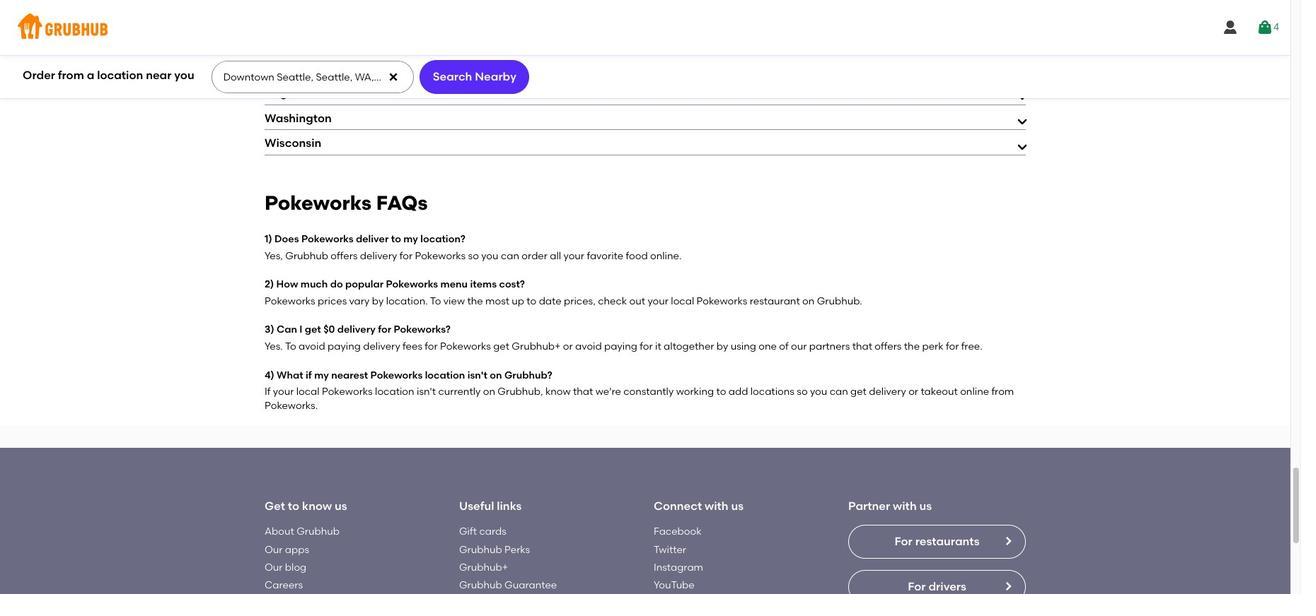Task type: vqa. For each thing, say whether or not it's contained in the screenshot.
right 'Mexican'
no



Task type: describe. For each thing, give the bounding box(es) containing it.
2 horizontal spatial location
[[425, 370, 465, 382]]

partners
[[809, 341, 850, 353]]

youtube link
[[654, 580, 695, 592]]

1 tab from the top
[[265, 0, 1026, 5]]

blog
[[285, 562, 306, 574]]

links
[[497, 500, 522, 513]]

2 avoid from the left
[[575, 341, 602, 353]]

pokeworks down nearest
[[322, 386, 373, 398]]

to right get
[[288, 500, 299, 513]]

grubhub.
[[817, 296, 862, 308]]

partner
[[848, 500, 890, 513]]

fees
[[403, 341, 422, 353]]

with for connect
[[705, 500, 728, 513]]

pokeworks up location.
[[386, 279, 438, 291]]

using
[[731, 341, 756, 353]]

pokeworks faqs
[[265, 191, 428, 215]]

2 tab from the top
[[265, 10, 1026, 30]]

$0
[[323, 324, 335, 336]]

about grubhub link
[[265, 527, 340, 539]]

0 vertical spatial from
[[58, 68, 84, 82]]

twitter
[[654, 544, 686, 556]]

grubhub+ inside gift cards grubhub perks grubhub+ grubhub guarantee
[[459, 562, 508, 574]]

search
[[433, 70, 472, 83]]

gift
[[459, 527, 477, 539]]

main navigation navigation
[[0, 0, 1290, 55]]

4
[[1273, 21, 1279, 33]]

check
[[598, 296, 627, 308]]

facebook twitter instagram youtube
[[654, 527, 703, 592]]

3) can i get $0 delivery for pokeworks? yes. to avoid paying delivery fees for pokeworks get grubhub+ or avoid paying for it altogether by using one of our partners that offers the perk for free.
[[265, 324, 982, 353]]

for right fees
[[425, 341, 438, 353]]

get
[[265, 500, 285, 513]]

delivery inside 1) does pokeworks deliver to my location? yes, grubhub offers delivery for pokeworks so you can order all your favorite food online.
[[360, 250, 397, 262]]

facebook link
[[654, 527, 702, 539]]

grubhub perks link
[[459, 544, 530, 556]]

to inside the 3) can i get $0 delivery for pokeworks? yes. to avoid paying delivery fees for pokeworks get grubhub+ or avoid paying for it altogether by using one of our partners that offers the perk for free.
[[285, 341, 296, 353]]

1 vertical spatial svg image
[[388, 71, 399, 83]]

we're
[[595, 386, 621, 398]]

does
[[275, 233, 299, 245]]

gift cards link
[[459, 527, 506, 539]]

of
[[779, 341, 789, 353]]

location.
[[386, 296, 428, 308]]

twitter link
[[654, 544, 686, 556]]

0 horizontal spatial location
[[97, 68, 143, 82]]

delivery right '$0'
[[337, 324, 376, 336]]

with for partner
[[893, 500, 917, 513]]

so inside 4) what if my nearest pokeworks location isn't on grubhub? if your local pokeworks location isn't currently on grubhub, know that we're constantly working to add locations so you can get delivery or takeout online from pokeworks.
[[797, 386, 808, 398]]

pokeworks inside the 3) can i get $0 delivery for pokeworks? yes. to avoid paying delivery fees for pokeworks get grubhub+ or avoid paying for it altogether by using one of our partners that offers the perk for free.
[[440, 341, 491, 353]]

4)
[[265, 370, 274, 382]]

careers
[[265, 580, 303, 592]]

working
[[676, 386, 714, 398]]

1) does pokeworks deliver to my location? yes, grubhub offers delivery for pokeworks so you can order all your favorite food online.
[[265, 233, 682, 262]]

our apps link
[[265, 544, 309, 556]]

favorite
[[587, 250, 623, 262]]

cost?
[[499, 279, 525, 291]]

for drivers
[[908, 581, 966, 594]]

nearest
[[331, 370, 368, 382]]

how
[[276, 279, 298, 291]]

the inside '2) how much do popular pokeworks menu items cost? pokeworks prices vary by location. to view the most up to date prices, check out your local pokeworks restaurant on grubhub.'
[[467, 296, 483, 308]]

your inside '2) how much do popular pokeworks menu items cost? pokeworks prices vary by location. to view the most up to date prices, check out your local pokeworks restaurant on grubhub.'
[[648, 296, 669, 308]]

1 avoid from the left
[[299, 341, 325, 353]]

us for connect with us
[[731, 500, 744, 513]]

grubhub down grubhub+ link
[[459, 580, 502, 592]]

to inside '2) how much do popular pokeworks menu items cost? pokeworks prices vary by location. to view the most up to date prices, check out your local pokeworks restaurant on grubhub.'
[[430, 296, 441, 308]]

up
[[512, 296, 524, 308]]

for inside 1) does pokeworks deliver to my location? yes, grubhub offers delivery for pokeworks so you can order all your favorite food online.
[[400, 250, 413, 262]]

can inside 4) what if my nearest pokeworks location isn't on grubhub? if your local pokeworks location isn't currently on grubhub, know that we're constantly working to add locations so you can get delivery or takeout online from pokeworks.
[[830, 386, 848, 398]]

prices
[[318, 296, 347, 308]]

for restaurants link
[[848, 526, 1026, 560]]

cards
[[479, 527, 506, 539]]

free.
[[961, 341, 982, 353]]

vermont
[[265, 61, 312, 75]]

search nearby button
[[420, 60, 529, 94]]

out
[[629, 296, 645, 308]]

yes,
[[265, 250, 283, 262]]

4 button
[[1256, 15, 1279, 40]]

know inside 4) what if my nearest pokeworks location isn't on grubhub? if your local pokeworks location isn't currently on grubhub, know that we're constantly working to add locations so you can get delivery or takeout online from pokeworks.
[[545, 386, 571, 398]]

order
[[522, 250, 548, 262]]

for for for drivers
[[908, 581, 926, 594]]

grubhub inside about grubhub our apps our blog careers
[[297, 527, 340, 539]]

prices,
[[564, 296, 596, 308]]

it
[[655, 341, 661, 353]]

delivery left fees
[[363, 341, 400, 353]]

vary
[[349, 296, 370, 308]]

local inside '2) how much do popular pokeworks menu items cost? pokeworks prices vary by location. to view the most up to date prices, check out your local pokeworks restaurant on grubhub.'
[[671, 296, 694, 308]]

our
[[791, 341, 807, 353]]

1 paying from the left
[[328, 341, 361, 353]]

popular
[[345, 279, 384, 291]]

search nearby
[[433, 70, 516, 83]]

order from a location near you
[[23, 68, 194, 82]]

useful
[[459, 500, 494, 513]]

useful links
[[459, 500, 522, 513]]

us for partner with us
[[919, 500, 932, 513]]

for for for restaurants
[[895, 536, 913, 549]]

food
[[626, 250, 648, 262]]

near
[[146, 68, 172, 82]]

order
[[23, 68, 55, 82]]

connect with us
[[654, 500, 744, 513]]

about
[[265, 527, 294, 539]]

most
[[485, 296, 509, 308]]

to inside 4) what if my nearest pokeworks location isn't on grubhub? if your local pokeworks location isn't currently on grubhub, know that we're constantly working to add locations so you can get delivery or takeout online from pokeworks.
[[716, 386, 726, 398]]

gift cards grubhub perks grubhub+ grubhub guarantee
[[459, 527, 557, 592]]

1 us from the left
[[335, 500, 347, 513]]

date
[[539, 296, 562, 308]]

apps
[[285, 544, 309, 556]]

currently
[[438, 386, 481, 398]]

if
[[265, 386, 271, 398]]

our blog link
[[265, 562, 306, 574]]

so inside 1) does pokeworks deliver to my location? yes, grubhub offers delivery for pokeworks so you can order all your favorite food online.
[[468, 250, 479, 262]]

from inside 4) what if my nearest pokeworks location isn't on grubhub? if your local pokeworks location isn't currently on grubhub, know that we're constantly working to add locations so you can get delivery or takeout online from pokeworks.
[[991, 386, 1014, 398]]

connect
[[654, 500, 702, 513]]

locations
[[750, 386, 794, 398]]

1 vertical spatial on
[[490, 370, 502, 382]]

wisconsin
[[265, 137, 321, 150]]

facebook
[[654, 527, 702, 539]]

i
[[299, 324, 302, 336]]

by inside the 3) can i get $0 delivery for pokeworks? yes. to avoid paying delivery fees for pokeworks get grubhub+ or avoid paying for it altogether by using one of our partners that offers the perk for free.
[[717, 341, 728, 353]]



Task type: locate. For each thing, give the bounding box(es) containing it.
your right out
[[648, 296, 669, 308]]

1 horizontal spatial local
[[671, 296, 694, 308]]

can inside 1) does pokeworks deliver to my location? yes, grubhub offers delivery for pokeworks so you can order all your favorite food online.
[[501, 250, 519, 262]]

if
[[306, 370, 312, 382]]

1 vertical spatial right image
[[1003, 582, 1014, 593]]

1 with from the left
[[705, 500, 728, 513]]

right image right drivers
[[1003, 582, 1014, 593]]

avoid down i
[[299, 341, 325, 353]]

1 vertical spatial that
[[573, 386, 593, 398]]

0 horizontal spatial offers
[[331, 250, 358, 262]]

avoid down prices,
[[575, 341, 602, 353]]

Search Address search field
[[211, 62, 413, 93]]

to left view at the left of page
[[430, 296, 441, 308]]

1 horizontal spatial with
[[893, 500, 917, 513]]

1 horizontal spatial offers
[[875, 341, 902, 353]]

tab
[[265, 0, 1026, 5], [265, 10, 1026, 30]]

0 vertical spatial isn't
[[467, 370, 487, 382]]

right image for for restaurants
[[1003, 536, 1014, 548]]

0 vertical spatial so
[[468, 250, 479, 262]]

2 vertical spatial your
[[273, 386, 294, 398]]

our up careers link
[[265, 562, 283, 574]]

the left 'perk' at the right bottom of the page
[[904, 341, 920, 353]]

that
[[852, 341, 872, 353], [573, 386, 593, 398]]

view
[[443, 296, 465, 308]]

your right all
[[564, 250, 584, 262]]

perk
[[922, 341, 944, 353]]

svg image left search
[[388, 71, 399, 83]]

you right the near
[[174, 68, 194, 82]]

1 vertical spatial isn't
[[417, 386, 436, 398]]

1 vertical spatial my
[[314, 370, 329, 382]]

0 horizontal spatial us
[[335, 500, 347, 513]]

3 us from the left
[[919, 500, 932, 513]]

instagram
[[654, 562, 703, 574]]

to inside '2) how much do popular pokeworks menu items cost? pokeworks prices vary by location. to view the most up to date prices, check out your local pokeworks restaurant on grubhub.'
[[527, 296, 536, 308]]

can left order
[[501, 250, 519, 262]]

0 vertical spatial offers
[[331, 250, 358, 262]]

pokeworks down how
[[265, 296, 315, 308]]

grubhub+ down grubhub perks link
[[459, 562, 508, 574]]

you up items
[[481, 250, 498, 262]]

1 vertical spatial can
[[830, 386, 848, 398]]

1 horizontal spatial isn't
[[467, 370, 487, 382]]

delivery down deliver
[[360, 250, 397, 262]]

right image for for drivers
[[1003, 582, 1014, 593]]

faqs
[[376, 191, 428, 215]]

for left drivers
[[908, 581, 926, 594]]

0 horizontal spatial get
[[305, 324, 321, 336]]

2 vertical spatial location
[[375, 386, 414, 398]]

pokeworks?
[[394, 324, 451, 336]]

local right out
[[671, 296, 694, 308]]

grubhub inside 1) does pokeworks deliver to my location? yes, grubhub offers delivery for pokeworks so you can order all your favorite food online.
[[285, 250, 328, 262]]

1 horizontal spatial that
[[852, 341, 872, 353]]

1 horizontal spatial the
[[904, 341, 920, 353]]

pokeworks down "location?"
[[415, 250, 466, 262]]

on inside '2) how much do popular pokeworks menu items cost? pokeworks prices vary by location. to view the most up to date prices, check out your local pokeworks restaurant on grubhub.'
[[802, 296, 815, 308]]

0 horizontal spatial from
[[58, 68, 84, 82]]

for drivers link
[[848, 571, 1026, 595]]

your inside 4) what if my nearest pokeworks location isn't on grubhub? if your local pokeworks location isn't currently on grubhub, know that we're constantly working to add locations so you can get delivery or takeout online from pokeworks.
[[273, 386, 294, 398]]

with right partner
[[893, 500, 917, 513]]

for down partner with us
[[895, 536, 913, 549]]

2 with from the left
[[893, 500, 917, 513]]

you right locations
[[810, 386, 827, 398]]

perks
[[504, 544, 530, 556]]

1 horizontal spatial so
[[797, 386, 808, 398]]

so
[[468, 250, 479, 262], [797, 386, 808, 398]]

grubhub down does
[[285, 250, 328, 262]]

or down prices,
[[563, 341, 573, 353]]

delivery inside 4) what if my nearest pokeworks location isn't on grubhub? if your local pokeworks location isn't currently on grubhub, know that we're constantly working to add locations so you can get delivery or takeout online from pokeworks.
[[869, 386, 906, 398]]

instagram link
[[654, 562, 703, 574]]

location down fees
[[375, 386, 414, 398]]

1 vertical spatial by
[[717, 341, 728, 353]]

0 horizontal spatial your
[[273, 386, 294, 398]]

1 vertical spatial so
[[797, 386, 808, 398]]

2 horizontal spatial get
[[850, 386, 867, 398]]

1 vertical spatial your
[[648, 296, 669, 308]]

the down items
[[467, 296, 483, 308]]

0 horizontal spatial know
[[302, 500, 332, 513]]

online.
[[650, 250, 682, 262]]

or
[[563, 341, 573, 353], [909, 386, 918, 398]]

to left add
[[716, 386, 726, 398]]

grubhub
[[285, 250, 328, 262], [297, 527, 340, 539], [459, 544, 502, 556], [459, 580, 502, 592]]

do
[[330, 279, 343, 291]]

1 vertical spatial you
[[481, 250, 498, 262]]

much
[[300, 279, 328, 291]]

1 horizontal spatial get
[[493, 341, 509, 353]]

all
[[550, 250, 561, 262]]

2 our from the top
[[265, 562, 283, 574]]

0 horizontal spatial so
[[468, 250, 479, 262]]

for up location.
[[400, 250, 413, 262]]

for
[[895, 536, 913, 549], [908, 581, 926, 594]]

us up about grubhub "link"
[[335, 500, 347, 513]]

0 horizontal spatial avoid
[[299, 341, 325, 353]]

0 horizontal spatial that
[[573, 386, 593, 398]]

location up currently
[[425, 370, 465, 382]]

items
[[470, 279, 497, 291]]

0 vertical spatial you
[[174, 68, 194, 82]]

washington
[[265, 112, 332, 125]]

1 horizontal spatial svg image
[[1256, 19, 1273, 36]]

0 horizontal spatial by
[[372, 296, 384, 308]]

to
[[430, 296, 441, 308], [285, 341, 296, 353]]

1 horizontal spatial you
[[481, 250, 498, 262]]

1 right image from the top
[[1003, 536, 1014, 548]]

from
[[58, 68, 84, 82], [991, 386, 1014, 398]]

pokeworks up does
[[265, 191, 371, 215]]

to right 'yes.'
[[285, 341, 296, 353]]

our down about at the bottom of the page
[[265, 544, 283, 556]]

paying
[[328, 341, 361, 353], [604, 341, 637, 353]]

grubhub+ inside the 3) can i get $0 delivery for pokeworks? yes. to avoid paying delivery fees for pokeworks get grubhub+ or avoid paying for it altogether by using one of our partners that offers the perk for free.
[[512, 341, 561, 353]]

1 horizontal spatial know
[[545, 386, 571, 398]]

what
[[277, 370, 303, 382]]

0 vertical spatial grubhub+
[[512, 341, 561, 353]]

for restaurants
[[895, 536, 980, 549]]

0 vertical spatial get
[[305, 324, 321, 336]]

offers inside 1) does pokeworks deliver to my location? yes, grubhub offers delivery for pokeworks so you can order all your favorite food online.
[[331, 250, 358, 262]]

0 vertical spatial know
[[545, 386, 571, 398]]

so up items
[[468, 250, 479, 262]]

0 vertical spatial on
[[802, 296, 815, 308]]

0 vertical spatial that
[[852, 341, 872, 353]]

by right vary
[[372, 296, 384, 308]]

nearby
[[475, 70, 516, 83]]

0 horizontal spatial my
[[314, 370, 329, 382]]

pokeworks
[[265, 191, 371, 215], [301, 233, 353, 245], [415, 250, 466, 262], [386, 279, 438, 291], [265, 296, 315, 308], [697, 296, 747, 308], [440, 341, 491, 353], [370, 370, 423, 382], [322, 386, 373, 398]]

svg image
[[1256, 19, 1273, 36], [388, 71, 399, 83]]

0 horizontal spatial with
[[705, 500, 728, 513]]

0 horizontal spatial local
[[296, 386, 320, 398]]

about grubhub our apps our blog careers
[[265, 527, 340, 592]]

offers inside the 3) can i get $0 delivery for pokeworks? yes. to avoid paying delivery fees for pokeworks get grubhub+ or avoid paying for it altogether by using one of our partners that offers the perk for free.
[[875, 341, 902, 353]]

your inside 1) does pokeworks deliver to my location? yes, grubhub offers delivery for pokeworks so you can order all your favorite food online.
[[564, 250, 584, 262]]

1 our from the top
[[265, 544, 283, 556]]

my right if
[[314, 370, 329, 382]]

2 horizontal spatial your
[[648, 296, 669, 308]]

2 horizontal spatial us
[[919, 500, 932, 513]]

a
[[87, 68, 94, 82]]

that inside the 3) can i get $0 delivery for pokeworks? yes. to avoid paying delivery fees for pokeworks get grubhub+ or avoid paying for it altogether by using one of our partners that offers the perk for free.
[[852, 341, 872, 353]]

2 us from the left
[[731, 500, 744, 513]]

guarantee
[[504, 580, 557, 592]]

0 horizontal spatial isn't
[[417, 386, 436, 398]]

svg image right svg icon
[[1256, 19, 1273, 36]]

location right a
[[97, 68, 143, 82]]

my inside 1) does pokeworks deliver to my location? yes, grubhub offers delivery for pokeworks so you can order all your favorite food online.
[[403, 233, 418, 245]]

from left a
[[58, 68, 84, 82]]

can
[[277, 324, 297, 336]]

us
[[335, 500, 347, 513], [731, 500, 744, 513], [919, 500, 932, 513]]

offers left 'perk' at the right bottom of the page
[[875, 341, 902, 353]]

location
[[97, 68, 143, 82], [425, 370, 465, 382], [375, 386, 414, 398]]

us right the connect
[[731, 500, 744, 513]]

1 horizontal spatial location
[[375, 386, 414, 398]]

to right deliver
[[391, 233, 401, 245]]

our
[[265, 544, 283, 556], [265, 562, 283, 574]]

on right currently
[[483, 386, 495, 398]]

on up the grubhub,
[[490, 370, 502, 382]]

1 vertical spatial our
[[265, 562, 283, 574]]

with right the connect
[[705, 500, 728, 513]]

that left we're
[[573, 386, 593, 398]]

1 horizontal spatial paying
[[604, 341, 637, 353]]

to right up in the left of the page
[[527, 296, 536, 308]]

pokeworks down fees
[[370, 370, 423, 382]]

or inside 4) what if my nearest pokeworks location isn't on grubhub? if your local pokeworks location isn't currently on grubhub, know that we're constantly working to add locations so you can get delivery or takeout online from pokeworks.
[[909, 386, 918, 398]]

for left free.
[[946, 341, 959, 353]]

1 vertical spatial location
[[425, 370, 465, 382]]

1 horizontal spatial or
[[909, 386, 918, 398]]

right image inside for drivers link
[[1003, 582, 1014, 593]]

local inside 4) what if my nearest pokeworks location isn't on grubhub? if your local pokeworks location isn't currently on grubhub, know that we're constantly working to add locations so you can get delivery or takeout online from pokeworks.
[[296, 386, 320, 398]]

takeout
[[921, 386, 958, 398]]

0 vertical spatial tab
[[265, 0, 1026, 5]]

2 horizontal spatial you
[[810, 386, 827, 398]]

2 vertical spatial you
[[810, 386, 827, 398]]

or left takeout
[[909, 386, 918, 398]]

pokeworks.
[[265, 401, 318, 413]]

1 horizontal spatial to
[[430, 296, 441, 308]]

virginia
[[265, 87, 308, 100]]

0 vertical spatial local
[[671, 296, 694, 308]]

pokeworks right does
[[301, 233, 353, 245]]

or inside the 3) can i get $0 delivery for pokeworks? yes. to avoid paying delivery fees for pokeworks get grubhub+ or avoid paying for it altogether by using one of our partners that offers the perk for free.
[[563, 341, 573, 353]]

0 horizontal spatial grubhub+
[[459, 562, 508, 574]]

grubhub+ up grubhub?
[[512, 341, 561, 353]]

careers link
[[265, 580, 303, 592]]

to inside 1) does pokeworks deliver to my location? yes, grubhub offers delivery for pokeworks so you can order all your favorite food online.
[[391, 233, 401, 245]]

grubhub?
[[504, 370, 552, 382]]

0 vertical spatial the
[[467, 296, 483, 308]]

can
[[501, 250, 519, 262], [830, 386, 848, 398]]

right image right restaurants
[[1003, 536, 1014, 548]]

0 horizontal spatial or
[[563, 341, 573, 353]]

1 horizontal spatial my
[[403, 233, 418, 245]]

pokeworks up currently
[[440, 341, 491, 353]]

my inside 4) what if my nearest pokeworks location isn't on grubhub? if your local pokeworks location isn't currently on grubhub, know that we're constantly working to add locations so you can get delivery or takeout online from pokeworks.
[[314, 370, 329, 382]]

0 vertical spatial can
[[501, 250, 519, 262]]

online
[[960, 386, 989, 398]]

your right if
[[273, 386, 294, 398]]

2 vertical spatial get
[[850, 386, 867, 398]]

grubhub,
[[498, 386, 543, 398]]

get inside 4) what if my nearest pokeworks location isn't on grubhub? if your local pokeworks location isn't currently on grubhub, know that we're constantly working to add locations so you can get delivery or takeout online from pokeworks.
[[850, 386, 867, 398]]

0 vertical spatial our
[[265, 544, 283, 556]]

0 vertical spatial my
[[403, 233, 418, 245]]

2 paying from the left
[[604, 341, 637, 353]]

isn't up currently
[[467, 370, 487, 382]]

altogether
[[664, 341, 714, 353]]

for
[[400, 250, 413, 262], [378, 324, 391, 336], [425, 341, 438, 353], [640, 341, 653, 353], [946, 341, 959, 353]]

offers
[[331, 250, 358, 262], [875, 341, 902, 353]]

know down grubhub?
[[545, 386, 571, 398]]

1 vertical spatial for
[[908, 581, 926, 594]]

0 horizontal spatial to
[[285, 341, 296, 353]]

1)
[[265, 233, 272, 245]]

1 horizontal spatial your
[[564, 250, 584, 262]]

you inside 1) does pokeworks deliver to my location? yes, grubhub offers delivery for pokeworks so you can order all your favorite food online.
[[481, 250, 498, 262]]

pokeworks up using
[[697, 296, 747, 308]]

0 vertical spatial for
[[895, 536, 913, 549]]

grubhub down gift cards link
[[459, 544, 502, 556]]

right image inside for restaurants link
[[1003, 536, 1014, 548]]

get
[[305, 324, 321, 336], [493, 341, 509, 353], [850, 386, 867, 398]]

0 vertical spatial by
[[372, 296, 384, 308]]

3)
[[265, 324, 274, 336]]

by inside '2) how much do popular pokeworks menu items cost? pokeworks prices vary by location. to view the most up to date prices, check out your local pokeworks restaurant on grubhub.'
[[372, 296, 384, 308]]

the
[[467, 296, 483, 308], [904, 341, 920, 353]]

0 horizontal spatial svg image
[[388, 71, 399, 83]]

1 vertical spatial tab
[[265, 10, 1026, 30]]

1 horizontal spatial by
[[717, 341, 728, 353]]

delivery left takeout
[[869, 386, 906, 398]]

grubhub up apps
[[297, 527, 340, 539]]

0 vertical spatial right image
[[1003, 536, 1014, 548]]

1 vertical spatial from
[[991, 386, 1014, 398]]

so right locations
[[797, 386, 808, 398]]

that right partners
[[852, 341, 872, 353]]

us up for restaurants
[[919, 500, 932, 513]]

know up about grubhub "link"
[[302, 500, 332, 513]]

my left "location?"
[[403, 233, 418, 245]]

1 horizontal spatial grubhub+
[[512, 341, 561, 353]]

drivers
[[928, 581, 966, 594]]

0 horizontal spatial you
[[174, 68, 194, 82]]

you inside 4) what if my nearest pokeworks location isn't on grubhub? if your local pokeworks location isn't currently on grubhub, know that we're constantly working to add locations so you can get delivery or takeout online from pokeworks.
[[810, 386, 827, 398]]

local down if
[[296, 386, 320, 398]]

1 vertical spatial offers
[[875, 341, 902, 353]]

the inside the 3) can i get $0 delivery for pokeworks? yes. to avoid paying delivery fees for pokeworks get grubhub+ or avoid paying for it altogether by using one of our partners that offers the perk for free.
[[904, 341, 920, 353]]

deliver
[[356, 233, 389, 245]]

2)
[[265, 279, 274, 291]]

1 horizontal spatial us
[[731, 500, 744, 513]]

1 horizontal spatial avoid
[[575, 341, 602, 353]]

0 horizontal spatial the
[[467, 296, 483, 308]]

grubhub+
[[512, 341, 561, 353], [459, 562, 508, 574]]

svg image
[[1222, 19, 1239, 36]]

can down partners
[[830, 386, 848, 398]]

1 vertical spatial local
[[296, 386, 320, 398]]

right image
[[1003, 536, 1014, 548], [1003, 582, 1014, 593]]

by
[[372, 296, 384, 308], [717, 341, 728, 353]]

your
[[564, 250, 584, 262], [648, 296, 669, 308], [273, 386, 294, 398]]

1 vertical spatial to
[[285, 341, 296, 353]]

that inside 4) what if my nearest pokeworks location isn't on grubhub? if your local pokeworks location isn't currently on grubhub, know that we're constantly working to add locations so you can get delivery or takeout online from pokeworks.
[[573, 386, 593, 398]]

by left using
[[717, 341, 728, 353]]

from right online
[[991, 386, 1014, 398]]

2 vertical spatial on
[[483, 386, 495, 398]]

0 vertical spatial to
[[430, 296, 441, 308]]

my
[[403, 233, 418, 245], [314, 370, 329, 382]]

2 right image from the top
[[1003, 582, 1014, 593]]

1 vertical spatial get
[[493, 341, 509, 353]]

0 vertical spatial your
[[564, 250, 584, 262]]

paying down '$0'
[[328, 341, 361, 353]]

get to know us
[[265, 500, 347, 513]]

for down location.
[[378, 324, 391, 336]]

restaurants
[[915, 536, 980, 549]]

on
[[802, 296, 815, 308], [490, 370, 502, 382], [483, 386, 495, 398]]

0 vertical spatial location
[[97, 68, 143, 82]]

offers up do
[[331, 250, 358, 262]]

for left it
[[640, 341, 653, 353]]

isn't left currently
[[417, 386, 436, 398]]

on left grubhub.
[[802, 296, 815, 308]]

0 horizontal spatial paying
[[328, 341, 361, 353]]

4) what if my nearest pokeworks location isn't on grubhub? if your local pokeworks location isn't currently on grubhub, know that we're constantly working to add locations so you can get delivery or takeout online from pokeworks.
[[265, 370, 1014, 413]]

0 vertical spatial or
[[563, 341, 573, 353]]

1 vertical spatial or
[[909, 386, 918, 398]]

paying left it
[[604, 341, 637, 353]]

0 horizontal spatial can
[[501, 250, 519, 262]]

1 horizontal spatial from
[[991, 386, 1014, 398]]

1 vertical spatial know
[[302, 500, 332, 513]]

1 vertical spatial grubhub+
[[459, 562, 508, 574]]

location?
[[420, 233, 465, 245]]

restaurant
[[750, 296, 800, 308]]

svg image inside 4 button
[[1256, 19, 1273, 36]]



